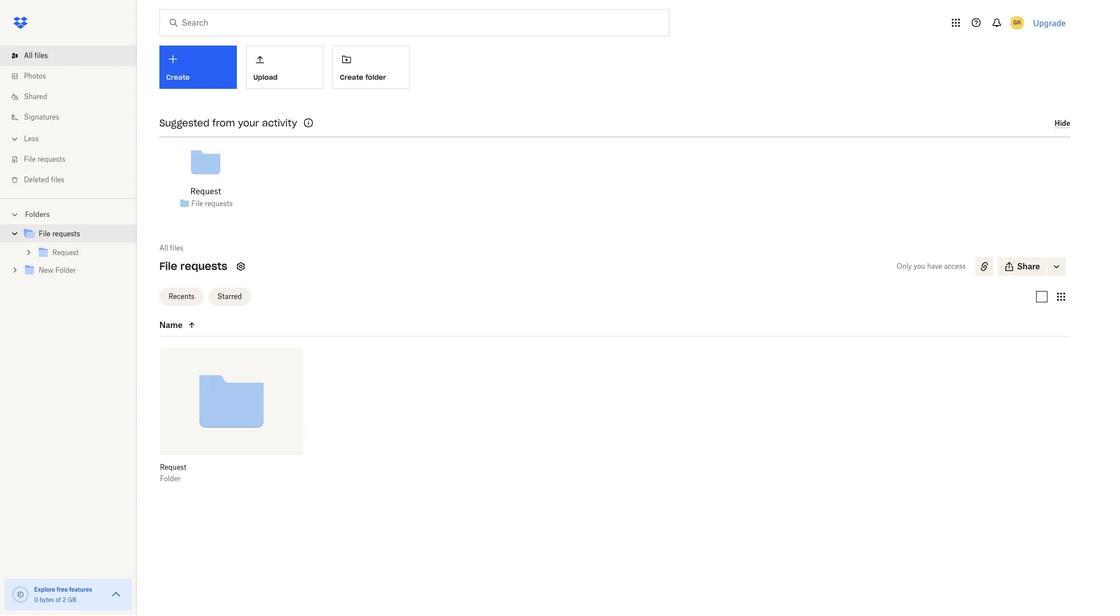 Task type: vqa. For each thing, say whether or not it's contained in the screenshot.
Search TEXT FIELD
no



Task type: describe. For each thing, give the bounding box(es) containing it.
recents
[[169, 292, 195, 300]]

photos link
[[9, 66, 137, 87]]

new folder link
[[23, 263, 128, 278]]

create for create folder
[[340, 73, 364, 81]]

2 horizontal spatial request
[[190, 186, 221, 196]]

name button
[[159, 318, 255, 332]]

1 vertical spatial request link
[[36, 245, 128, 261]]

deleted files link
[[9, 170, 137, 190]]

new folder
[[39, 266, 76, 275]]

shared link
[[9, 87, 137, 107]]

group containing file requests
[[0, 223, 137, 288]]

folders
[[25, 210, 50, 219]]

all files list item
[[0, 46, 137, 66]]

name
[[159, 320, 183, 329]]

all inside list item
[[24, 51, 33, 60]]

1 horizontal spatial all files link
[[159, 243, 183, 254]]

features
[[69, 586, 92, 593]]

free
[[57, 586, 68, 593]]

1 vertical spatial file requests link
[[191, 198, 233, 209]]

starred
[[217, 292, 242, 300]]

create folder button
[[333, 46, 410, 89]]

files inside all files list item
[[34, 51, 48, 60]]

signatures
[[24, 113, 59, 121]]

0
[[34, 596, 38, 603]]

Search in folder "Dropbox" text field
[[182, 17, 646, 29]]

upload
[[253, 73, 278, 81]]

access
[[944, 262, 966, 271]]

explore free features 0 bytes of 2 gb
[[34, 586, 92, 603]]

deleted files
[[24, 175, 64, 184]]

from
[[212, 117, 235, 129]]

upgrade
[[1034, 18, 1066, 28]]

0 horizontal spatial all files link
[[9, 46, 137, 66]]

1 horizontal spatial all files
[[159, 244, 183, 252]]

1 vertical spatial all
[[159, 244, 168, 252]]

create folder
[[340, 73, 386, 81]]

gr button
[[1008, 14, 1027, 32]]

upgrade link
[[1034, 18, 1066, 28]]

dropbox image
[[9, 11, 32, 34]]

you
[[914, 262, 926, 271]]

share button
[[998, 257, 1047, 276]]

recents button
[[159, 287, 204, 306]]

folder settings image
[[234, 260, 248, 273]]

2 vertical spatial file requests link
[[23, 227, 128, 242]]

photos
[[24, 72, 46, 80]]

quota usage element
[[11, 585, 30, 604]]

request button
[[160, 463, 278, 472]]

folder
[[366, 73, 386, 81]]



Task type: locate. For each thing, give the bounding box(es) containing it.
files up photos
[[34, 51, 48, 60]]

upload button
[[246, 46, 323, 89]]

request folder
[[160, 463, 186, 483]]

shared
[[24, 92, 47, 101]]

1 vertical spatial files
[[51, 175, 64, 184]]

0 vertical spatial files
[[34, 51, 48, 60]]

of
[[56, 596, 61, 603]]

0 horizontal spatial all files
[[24, 51, 48, 60]]

all files up recents
[[159, 244, 183, 252]]

0 vertical spatial all files link
[[9, 46, 137, 66]]

0 vertical spatial all
[[24, 51, 33, 60]]

create inside button
[[340, 73, 364, 81]]

request inside group
[[52, 248, 79, 257]]

0 horizontal spatial request
[[52, 248, 79, 257]]

0 vertical spatial request link
[[190, 185, 221, 198]]

all
[[24, 51, 33, 60], [159, 244, 168, 252]]

new
[[39, 266, 54, 275]]

suggested from your activity
[[159, 117, 297, 129]]

folder right new
[[55, 266, 76, 275]]

create
[[340, 73, 364, 81], [166, 73, 190, 81]]

1 horizontal spatial folder
[[160, 474, 180, 483]]

create button
[[159, 46, 237, 89]]

0 vertical spatial all files
[[24, 51, 48, 60]]

list containing all files
[[0, 39, 137, 198]]

create for create
[[166, 73, 190, 81]]

all files inside list item
[[24, 51, 48, 60]]

hide button
[[1055, 119, 1071, 128]]

files up recents
[[170, 244, 183, 252]]

file inside group
[[39, 230, 50, 238]]

share
[[1017, 261, 1041, 271]]

0 horizontal spatial files
[[34, 51, 48, 60]]

1 horizontal spatial request link
[[190, 185, 221, 198]]

list
[[0, 39, 137, 198]]

1 vertical spatial all files link
[[159, 243, 183, 254]]

gr
[[1014, 19, 1021, 26]]

create up the suggested
[[166, 73, 190, 81]]

0 vertical spatial file requests link
[[9, 149, 137, 170]]

have
[[927, 262, 943, 271]]

folder down request button on the bottom of page
[[160, 474, 180, 483]]

files inside deleted files link
[[51, 175, 64, 184]]

0 horizontal spatial all
[[24, 51, 33, 60]]

request link
[[190, 185, 221, 198], [36, 245, 128, 261]]

file
[[24, 155, 36, 163], [191, 199, 203, 208], [39, 230, 50, 238], [159, 260, 177, 273]]

less
[[24, 134, 39, 143]]

all up recents button on the top of the page
[[159, 244, 168, 252]]

group
[[0, 223, 137, 288]]

hide
[[1055, 119, 1071, 127]]

starred button
[[208, 287, 251, 306]]

files right deleted
[[51, 175, 64, 184]]

less image
[[9, 133, 21, 145]]

file requests link
[[9, 149, 137, 170], [191, 198, 233, 209], [23, 227, 128, 242]]

deleted
[[24, 175, 49, 184]]

suggested
[[159, 117, 210, 129]]

bytes
[[40, 596, 54, 603]]

0 horizontal spatial folder
[[55, 266, 76, 275]]

1 vertical spatial folder
[[160, 474, 180, 483]]

1 horizontal spatial request
[[160, 463, 186, 472]]

your
[[238, 117, 259, 129]]

files
[[34, 51, 48, 60], [51, 175, 64, 184], [170, 244, 183, 252]]

gb
[[68, 596, 76, 603]]

only
[[897, 262, 912, 271]]

1 horizontal spatial files
[[51, 175, 64, 184]]

0 horizontal spatial create
[[166, 73, 190, 81]]

signatures link
[[9, 107, 137, 128]]

2 vertical spatial files
[[170, 244, 183, 252]]

all files
[[24, 51, 48, 60], [159, 244, 183, 252]]

folder for request folder
[[160, 474, 180, 483]]

create left folder
[[340, 73, 364, 81]]

0 horizontal spatial request link
[[36, 245, 128, 261]]

1 vertical spatial request
[[52, 248, 79, 257]]

request inside row
[[160, 463, 186, 472]]

folder
[[55, 266, 76, 275], [160, 474, 180, 483]]

1 horizontal spatial all
[[159, 244, 168, 252]]

1 horizontal spatial create
[[340, 73, 364, 81]]

explore
[[34, 586, 55, 593]]

folder, request row
[[160, 348, 303, 491]]

2
[[63, 596, 66, 603]]

folder inside group
[[55, 266, 76, 275]]

all up photos
[[24, 51, 33, 60]]

folder for new folder
[[55, 266, 76, 275]]

0 vertical spatial folder
[[55, 266, 76, 275]]

0 vertical spatial request
[[190, 186, 221, 196]]

create inside popup button
[[166, 73, 190, 81]]

all files link up shared link
[[9, 46, 137, 66]]

2 vertical spatial request
[[160, 463, 186, 472]]

2 horizontal spatial files
[[170, 244, 183, 252]]

all files up photos
[[24, 51, 48, 60]]

all files link
[[9, 46, 137, 66], [159, 243, 183, 254]]

only you have access
[[897, 262, 966, 271]]

1 vertical spatial all files
[[159, 244, 183, 252]]

all files link up recents
[[159, 243, 183, 254]]

request
[[190, 186, 221, 196], [52, 248, 79, 257], [160, 463, 186, 472]]

file requests
[[24, 155, 65, 163], [191, 199, 233, 208], [39, 230, 80, 238], [159, 260, 227, 273]]

folders button
[[0, 206, 137, 223]]

requests
[[38, 155, 65, 163], [205, 199, 233, 208], [52, 230, 80, 238], [180, 260, 227, 273]]

activity
[[262, 117, 297, 129]]

folder inside request folder
[[160, 474, 180, 483]]



